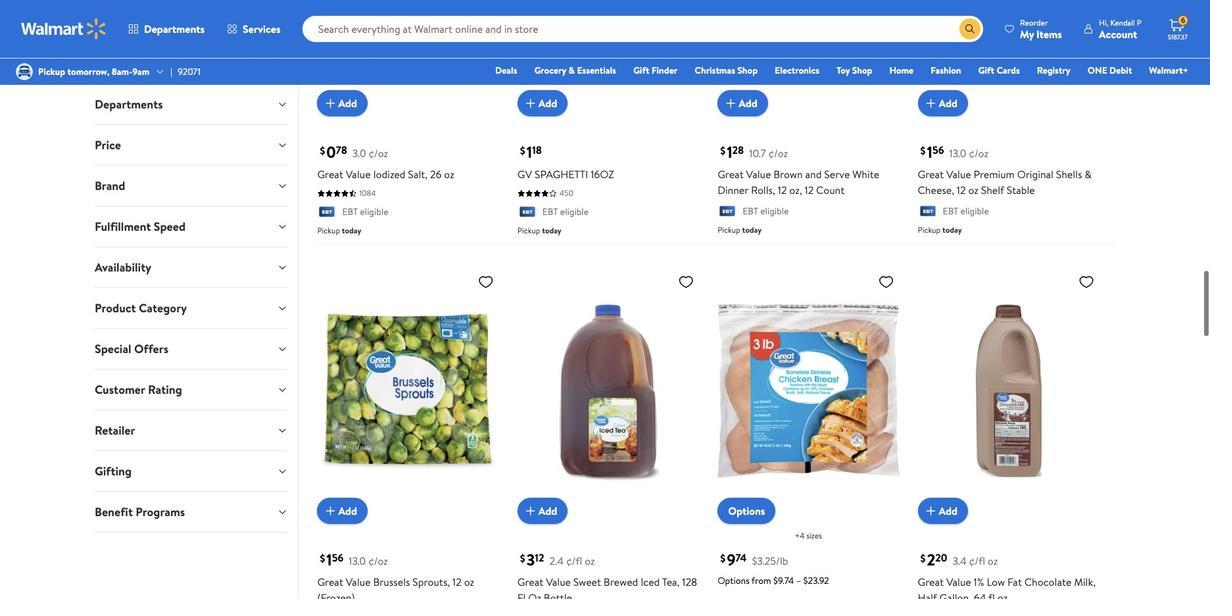 Task type: vqa. For each thing, say whether or not it's contained in the screenshot.
Give
no



Task type: describe. For each thing, give the bounding box(es) containing it.
value for $ 1 28 10.7 ¢/oz great value brown and serve white dinner rolls, 12 oz, 12 count
[[747, 167, 771, 182]]

gallon,
[[940, 591, 972, 599]]

fulfillment speed
[[95, 218, 186, 235]]

sprouts,
[[413, 575, 450, 590]]

benefit
[[95, 504, 133, 520]]

eligible down 450
[[560, 205, 589, 219]]

ebt for $ 1 56 13.0 ¢/oz great value premium original shells & cheese, 12 oz shelf stable ebt icon
[[943, 205, 959, 218]]

options link
[[718, 498, 776, 525]]

Search search field
[[302, 16, 984, 42]]

electronics
[[775, 64, 820, 77]]

great value 1% low fat chocolate milk, half gallon, 64 fl oz image
[[918, 268, 1100, 514]]

shop for toy shop
[[853, 64, 873, 77]]

–
[[797, 575, 802, 588]]

add to cart image up 3
[[523, 503, 539, 519]]

price tab
[[84, 125, 298, 165]]

|
[[171, 65, 172, 78]]

debit
[[1110, 64, 1133, 77]]

great value iodized salt, 26 oz image
[[317, 0, 499, 106]]

brand
[[95, 178, 125, 194]]

1 for $ 1 28 10.7 ¢/oz great value brown and serve white dinner rolls, 12 oz, 12 count
[[727, 141, 733, 163]]

$187.37
[[1169, 32, 1188, 41]]

shelf
[[982, 183, 1005, 198]]

great for $ 1 56 13.0 ¢/oz great value premium original shells & cheese, 12 oz shelf stable
[[918, 167, 944, 182]]

rating
[[148, 382, 182, 398]]

add for topmost add to cart image
[[739, 96, 758, 111]]

great value brussels sprouts, 12 oz (frozen) image
[[317, 268, 499, 514]]

deals
[[495, 64, 517, 77]]

one
[[1088, 64, 1108, 77]]

¢/fl for 3
[[566, 554, 583, 569]]

search icon image
[[965, 24, 976, 34]]

ebt eligible for 3.0 ¢/oz ebt image
[[342, 205, 389, 219]]

fl
[[518, 591, 526, 599]]

offers
[[134, 341, 169, 357]]

christmas
[[695, 64, 736, 77]]

customer rating tab
[[84, 370, 298, 410]]

gift cards
[[979, 64, 1020, 77]]

$ 3 12 2.4 ¢/fl oz great value sweet brewed iced tea, 128 fl oz bottle
[[518, 549, 697, 599]]

great value premium original shells & cheese, 12 oz shelf stable image
[[918, 0, 1100, 106]]

stable
[[1007, 183, 1035, 198]]

product category
[[95, 300, 187, 316]]

spaghetti
[[535, 167, 588, 182]]

special offers button
[[84, 329, 298, 369]]

128
[[682, 575, 697, 590]]

options inside $ 9 74 $3.25/lb options from $9.74 – $23.92
[[718, 575, 750, 588]]

great inside '$ 3 12 2.4 ¢/fl oz great value sweet brewed iced tea, 128 fl oz bottle'
[[518, 575, 544, 590]]

deals link
[[490, 63, 523, 78]]

9am
[[132, 65, 150, 78]]

tomorrow,
[[67, 65, 110, 78]]

bottle
[[544, 591, 572, 599]]

p
[[1138, 17, 1142, 28]]

13.0 for $ 1 56 13.0 ¢/oz great value brussels sprouts, 12 oz (frozen)
[[349, 554, 366, 569]]

$ for $ 1 28 10.7 ¢/oz great value brown and serve white dinner rolls, 12 oz, 12 count
[[721, 144, 726, 158]]

registry link
[[1032, 63, 1077, 78]]

9
[[727, 549, 736, 571]]

add for add to cart icon over '20' on the bottom of the page
[[939, 504, 958, 518]]

74
[[736, 551, 747, 566]]

departments button
[[84, 84, 298, 124]]

tea,
[[662, 575, 680, 590]]

12 left oz,
[[778, 183, 787, 198]]

grocery & essentials link
[[529, 63, 622, 78]]

¢/fl for 2
[[970, 554, 986, 569]]

13.0 for $ 1 56 13.0 ¢/oz great value premium original shells & cheese, 12 oz shelf stable
[[950, 146, 967, 161]]

hi, kendall p account
[[1099, 17, 1142, 41]]

450
[[560, 188, 574, 199]]

gifting
[[95, 463, 132, 480]]

great for $ 0 78 3.0 ¢/oz great value iodized salt, 26 oz
[[317, 167, 343, 182]]

customer rating
[[95, 382, 182, 398]]

toy
[[837, 64, 850, 77]]

toy shop
[[837, 64, 873, 77]]

gv spaghetti 16oz
[[518, 167, 614, 182]]

12 right oz,
[[805, 183, 814, 198]]

dinner
[[718, 183, 749, 198]]

shells
[[1057, 167, 1083, 182]]

$ for $ 2 20 3.4 ¢/fl oz great value 1% low fat chocolate milk, half gallon, 64 fl oz
[[921, 552, 926, 566]]

departments tab
[[84, 84, 298, 124]]

value for $ 1 56 13.0 ¢/oz great value brussels sprouts, 12 oz (frozen)
[[346, 575, 371, 590]]

add to cart image for 3.0 ¢/oz
[[323, 96, 338, 111]]

count
[[817, 183, 845, 198]]

Walmart Site-Wide search field
[[302, 16, 984, 42]]

gifting button
[[84, 451, 298, 492]]

ebt image for $ 1 28 10.7 ¢/oz great value brown and serve white dinner rolls, 12 oz, 12 count
[[718, 206, 738, 219]]

brussels
[[373, 575, 410, 590]]

¢/oz for $ 1 56 13.0 ¢/oz great value brussels sprouts, 12 oz (frozen)
[[369, 554, 388, 569]]

0
[[327, 141, 336, 163]]

+4
[[795, 530, 805, 542]]

16oz
[[591, 167, 614, 182]]

fulfillment speed button
[[84, 207, 298, 247]]

value for $ 0 78 3.0 ¢/oz great value iodized salt, 26 oz
[[346, 167, 371, 182]]

$ for $ 0 78 3.0 ¢/oz great value iodized salt, 26 oz
[[320, 144, 325, 158]]

hi,
[[1099, 17, 1109, 28]]

premium
[[974, 167, 1015, 182]]

ebt eligible for ebt icon corresponding to $ 1 28 10.7 ¢/oz great value brown and serve white dinner rolls, 12 oz, 12 count
[[743, 205, 789, 218]]

fulfillment speed tab
[[84, 207, 298, 247]]

today down cheese,
[[943, 224, 962, 235]]

add to cart image for 13.0 ¢/oz
[[924, 96, 939, 111]]

gv
[[518, 167, 532, 182]]

customer rating button
[[84, 370, 298, 410]]

oz up low
[[988, 554, 998, 569]]

$9.74
[[774, 575, 794, 588]]

walmart+ link
[[1144, 63, 1195, 78]]

0 vertical spatial options
[[728, 504, 765, 519]]

1 for $ 1 18
[[527, 141, 532, 163]]

0 vertical spatial add to cart image
[[723, 96, 739, 111]]

low
[[987, 575, 1006, 590]]

oz inside $ 0 78 3.0 ¢/oz great value iodized salt, 26 oz
[[444, 167, 455, 182]]

price button
[[84, 125, 298, 165]]

retailer tab
[[84, 411, 298, 451]]

iodized
[[373, 167, 406, 182]]

my
[[1021, 27, 1035, 41]]

$ for $ 1 18
[[520, 144, 526, 158]]

12 inside $ 1 56 13.0 ¢/oz great value premium original shells & cheese, 12 oz shelf stable
[[957, 183, 966, 198]]

oz inside '$ 1 56 13.0 ¢/oz great value brussels sprouts, 12 oz (frozen)'
[[464, 575, 474, 590]]

benefit programs
[[95, 504, 185, 520]]

account
[[1099, 27, 1138, 41]]

iced
[[641, 575, 660, 590]]

great for $ 1 56 13.0 ¢/oz great value brussels sprouts, 12 oz (frozen)
[[317, 575, 343, 590]]

pickup today down 1084
[[317, 225, 362, 236]]

92071
[[178, 65, 201, 78]]

ebt image for 1
[[518, 206, 537, 219]]

1 for $ 1 56 13.0 ¢/oz great value premium original shells & cheese, 12 oz shelf stable
[[927, 141, 933, 163]]

grocery & essentials
[[535, 64, 616, 77]]

today down 450
[[542, 225, 562, 236]]

gift for gift cards
[[979, 64, 995, 77]]

today down rolls,
[[743, 224, 762, 235]]

(frozen)
[[317, 591, 355, 599]]

oz right fl in the right bottom of the page
[[998, 591, 1008, 599]]

eligible down the shelf
[[961, 205, 989, 218]]

brown
[[774, 167, 803, 182]]

0 vertical spatial &
[[569, 64, 575, 77]]

product category button
[[84, 288, 298, 328]]

shop for christmas shop
[[738, 64, 758, 77]]



Task type: locate. For each thing, give the bounding box(es) containing it.
2 ebt image from the left
[[518, 206, 537, 219]]

1 horizontal spatial &
[[1085, 167, 1092, 182]]

 image
[[16, 63, 33, 80]]

12 inside '$ 1 56 13.0 ¢/oz great value brussels sprouts, 12 oz (frozen)'
[[453, 575, 462, 590]]

add to favorites list, great value 1% low fat chocolate milk, half gallon, 64 fl oz image
[[1079, 273, 1095, 290]]

1 horizontal spatial ebt image
[[518, 206, 537, 219]]

¢/oz up brussels
[[369, 554, 388, 569]]

0 horizontal spatial add to cart image
[[323, 503, 338, 519]]

1 shop from the left
[[738, 64, 758, 77]]

oz right '26'
[[444, 167, 455, 182]]

1 left 10.7
[[727, 141, 733, 163]]

add to cart image for 1
[[523, 96, 539, 111]]

ebt for ebt icon corresponding to $ 1 28 10.7 ¢/oz great value brown and serve white dinner rolls, 12 oz, 12 count
[[743, 205, 759, 218]]

pickup tomorrow, 8am-9am
[[38, 65, 150, 78]]

gv spaghetti 16oz image
[[518, 0, 700, 106]]

¢/fl right 3.4
[[970, 554, 986, 569]]

value up 1084
[[346, 167, 371, 182]]

1 vertical spatial 13.0
[[349, 554, 366, 569]]

add to cart image down grocery
[[523, 96, 539, 111]]

$ inside '$ 3 12 2.4 ¢/fl oz great value sweet brewed iced tea, 128 fl oz bottle'
[[520, 552, 526, 566]]

1 vertical spatial 56
[[332, 551, 344, 566]]

0 horizontal spatial 13.0
[[349, 554, 366, 569]]

¢/oz right 3.0
[[369, 146, 388, 161]]

2 ¢/fl from the left
[[970, 554, 986, 569]]

$ left 3
[[520, 552, 526, 566]]

product category tab
[[84, 288, 298, 328]]

2
[[927, 549, 936, 571]]

3
[[527, 549, 535, 571]]

services
[[243, 22, 281, 36]]

13.0 up (frozen)
[[349, 554, 366, 569]]

gift finder link
[[628, 63, 684, 78]]

2 ebt image from the left
[[918, 206, 938, 219]]

56
[[933, 143, 945, 158], [332, 551, 344, 566]]

0 horizontal spatial 56
[[332, 551, 344, 566]]

add to cart image
[[723, 96, 739, 111], [323, 503, 338, 519]]

1 vertical spatial &
[[1085, 167, 1092, 182]]

$ inside $ 1 56 13.0 ¢/oz great value premium original shells & cheese, 12 oz shelf stable
[[921, 144, 926, 158]]

add for add to cart icon for 1
[[539, 96, 558, 111]]

oz inside $ 1 56 13.0 ¢/oz great value premium original shells & cheese, 12 oz shelf stable
[[969, 183, 979, 198]]

reorder my items
[[1021, 17, 1063, 41]]

ebt image
[[317, 206, 337, 219], [518, 206, 537, 219]]

¢/oz for $ 1 28 10.7 ¢/oz great value brown and serve white dinner rolls, 12 oz, 12 count
[[769, 146, 788, 161]]

sweet
[[574, 575, 601, 590]]

great up cheese,
[[918, 167, 944, 182]]

special offers tab
[[84, 329, 298, 369]]

and
[[806, 167, 822, 182]]

white
[[853, 167, 880, 182]]

$23.92
[[804, 575, 829, 588]]

56 up (frozen)
[[332, 551, 344, 566]]

add
[[338, 96, 357, 111], [539, 96, 558, 111], [739, 96, 758, 111], [939, 96, 958, 111], [338, 504, 357, 518], [539, 504, 558, 518], [939, 504, 958, 518]]

$ for $ 1 56 13.0 ¢/oz great value premium original shells & cheese, 12 oz shelf stable
[[921, 144, 926, 158]]

ebt down rolls,
[[743, 205, 759, 218]]

add for add to cart icon associated with 3.0 ¢/oz
[[338, 96, 357, 111]]

great inside $ 2 20 3.4 ¢/fl oz great value 1% low fat chocolate milk, half gallon, 64 fl oz
[[918, 575, 944, 590]]

$ 1 56 13.0 ¢/oz great value brussels sprouts, 12 oz (frozen)
[[317, 549, 474, 599]]

customer
[[95, 382, 145, 398]]

add to cart image up '20' on the bottom of the page
[[924, 503, 939, 519]]

add for add to cart icon over 3
[[539, 504, 558, 518]]

1 horizontal spatial gift
[[979, 64, 995, 77]]

| 92071
[[171, 65, 201, 78]]

great value brown and serve white dinner rolls, 12 oz, 12 count image
[[718, 0, 900, 106]]

gift for gift finder
[[634, 64, 650, 77]]

gift left cards
[[979, 64, 995, 77]]

¢/oz inside $ 1 28 10.7 ¢/oz great value brown and serve white dinner rolls, 12 oz, 12 count
[[769, 146, 788, 161]]

reorder
[[1021, 17, 1049, 28]]

ebt eligible down the shelf
[[943, 205, 989, 218]]

¢/oz for $ 0 78 3.0 ¢/oz great value iodized salt, 26 oz
[[369, 146, 388, 161]]

great inside $ 1 28 10.7 ¢/oz great value brown and serve white dinner rolls, 12 oz, 12 count
[[718, 167, 744, 182]]

today down 1084
[[342, 225, 362, 236]]

add to favorites list, great value all natural boneless skinless chicken breasts, 3 lb (frozen) image
[[879, 273, 895, 290]]

3.0
[[353, 146, 366, 161]]

0 horizontal spatial shop
[[738, 64, 758, 77]]

28
[[733, 143, 744, 158]]

ebt image down cheese,
[[918, 206, 938, 219]]

¢/oz inside $ 0 78 3.0 ¢/oz great value iodized salt, 26 oz
[[369, 146, 388, 161]]

1 for $ 1 56 13.0 ¢/oz great value brussels sprouts, 12 oz (frozen)
[[327, 549, 332, 571]]

$ left 18
[[520, 144, 526, 158]]

departments
[[144, 22, 205, 36], [95, 96, 163, 113]]

fulfillment
[[95, 218, 151, 235]]

eligible down rolls,
[[761, 205, 789, 218]]

benefit programs tab
[[84, 492, 298, 532]]

great up half
[[918, 575, 944, 590]]

$ 2 20 3.4 ¢/fl oz great value 1% low fat chocolate milk, half gallon, 64 fl oz
[[918, 549, 1096, 599]]

12 left 2.4
[[535, 551, 544, 566]]

departments up |
[[144, 22, 205, 36]]

0 horizontal spatial &
[[569, 64, 575, 77]]

ebt image for 3.0 ¢/oz
[[317, 206, 337, 219]]

& right grocery
[[569, 64, 575, 77]]

$ left 9
[[721, 552, 726, 566]]

toy shop link
[[831, 63, 879, 78]]

$ for $ 1 56 13.0 ¢/oz great value brussels sprouts, 12 oz (frozen)
[[320, 552, 325, 566]]

78
[[336, 143, 347, 158]]

sizes
[[807, 530, 822, 542]]

value
[[346, 167, 371, 182], [747, 167, 771, 182], [947, 167, 972, 182], [346, 575, 371, 590], [546, 575, 571, 590], [947, 575, 972, 590]]

pickup today down dinner
[[718, 224, 762, 235]]

$ inside $ 1 28 10.7 ¢/oz great value brown and serve white dinner rolls, 12 oz, 12 count
[[721, 144, 726, 158]]

1 horizontal spatial ebt image
[[918, 206, 938, 219]]

1 inside $ 1 28 10.7 ¢/oz great value brown and serve white dinner rolls, 12 oz, 12 count
[[727, 141, 733, 163]]

value inside '$ 3 12 2.4 ¢/fl oz great value sweet brewed iced tea, 128 fl oz bottle'
[[546, 575, 571, 590]]

13.0 inside $ 1 56 13.0 ¢/oz great value premium original shells & cheese, 12 oz shelf stable
[[950, 146, 967, 161]]

add to cart image
[[323, 96, 338, 111], [523, 96, 539, 111], [924, 96, 939, 111], [523, 503, 539, 519], [924, 503, 939, 519]]

1 horizontal spatial ¢/fl
[[970, 554, 986, 569]]

ebt eligible down 450
[[543, 205, 589, 219]]

12 inside '$ 3 12 2.4 ¢/fl oz great value sweet brewed iced tea, 128 fl oz bottle'
[[535, 551, 544, 566]]

1084
[[360, 188, 376, 199]]

ebt eligible for $ 1 56 13.0 ¢/oz great value premium original shells & cheese, 12 oz shelf stable ebt icon
[[943, 205, 989, 218]]

add for add to cart icon corresponding to 13.0 ¢/oz
[[939, 96, 958, 111]]

56 for $ 1 56 13.0 ¢/oz great value brussels sprouts, 12 oz (frozen)
[[332, 551, 344, 566]]

great up dinner
[[718, 167, 744, 182]]

oz right sprouts, at the left of page
[[464, 575, 474, 590]]

56 inside '$ 1 56 13.0 ¢/oz great value brussels sprouts, 12 oz (frozen)'
[[332, 551, 344, 566]]

1 ebt image from the left
[[317, 206, 337, 219]]

ebt for ebt image corresponding to 1
[[543, 205, 558, 219]]

value inside $ 2 20 3.4 ¢/fl oz great value 1% low fat chocolate milk, half gallon, 64 fl oz
[[947, 575, 972, 590]]

shop right christmas
[[738, 64, 758, 77]]

ebt down 3.0
[[342, 205, 358, 219]]

12 right sprouts, at the left of page
[[453, 575, 462, 590]]

departments button
[[117, 13, 216, 45]]

finder
[[652, 64, 678, 77]]

value up (frozen)
[[346, 575, 371, 590]]

value inside $ 0 78 3.0 ¢/oz great value iodized salt, 26 oz
[[346, 167, 371, 182]]

1 up cheese,
[[927, 141, 933, 163]]

value up rolls,
[[747, 167, 771, 182]]

1 inside $ 1 56 13.0 ¢/oz great value premium original shells & cheese, 12 oz shelf stable
[[927, 141, 933, 163]]

electronics link
[[769, 63, 826, 78]]

value up gallon,
[[947, 575, 972, 590]]

$ for $ 3 12 2.4 ¢/fl oz great value sweet brewed iced tea, 128 fl oz bottle
[[520, 552, 526, 566]]

value up bottle
[[546, 575, 571, 590]]

$ left 0
[[320, 144, 325, 158]]

ebt eligible down 1084
[[342, 205, 389, 219]]

2 shop from the left
[[853, 64, 873, 77]]

oz
[[529, 591, 542, 599]]

13.0 up cheese,
[[950, 146, 967, 161]]

¢/oz inside $ 1 56 13.0 ¢/oz great value premium original shells & cheese, 12 oz shelf stable
[[969, 146, 989, 161]]

availability
[[95, 259, 151, 276]]

$ inside '$ 1 56 13.0 ¢/oz great value brussels sprouts, 12 oz (frozen)'
[[320, 552, 325, 566]]

¢/oz
[[369, 146, 388, 161], [769, 146, 788, 161], [969, 146, 989, 161], [369, 554, 388, 569]]

& right shells
[[1085, 167, 1092, 182]]

one debit
[[1088, 64, 1133, 77]]

shop
[[738, 64, 758, 77], [853, 64, 873, 77]]

ebt for 3.0 ¢/oz ebt image
[[342, 205, 358, 219]]

+4 sizes
[[795, 530, 822, 542]]

1 horizontal spatial add to cart image
[[723, 96, 739, 111]]

¢/fl right 2.4
[[566, 554, 583, 569]]

pickup
[[38, 65, 65, 78], [718, 224, 741, 235], [918, 224, 941, 235], [317, 225, 340, 236], [518, 225, 540, 236]]

brand tab
[[84, 166, 298, 206]]

pickup today down cheese,
[[918, 224, 962, 235]]

$ 9 74 $3.25/lb options from $9.74 – $23.92
[[718, 549, 829, 588]]

value inside $ 1 56 13.0 ¢/oz great value premium original shells & cheese, 12 oz shelf stable
[[947, 167, 972, 182]]

¢/oz right 10.7
[[769, 146, 788, 161]]

ebt image down gv
[[518, 206, 537, 219]]

services button
[[216, 13, 292, 45]]

1 horizontal spatial shop
[[853, 64, 873, 77]]

ebt
[[743, 205, 759, 218], [943, 205, 959, 218], [342, 205, 358, 219], [543, 205, 558, 219]]

add for the left add to cart image
[[338, 504, 357, 518]]

13.0 inside '$ 1 56 13.0 ¢/oz great value brussels sprouts, 12 oz (frozen)'
[[349, 554, 366, 569]]

ebt eligible down rolls,
[[743, 205, 789, 218]]

$ up cheese,
[[921, 144, 926, 158]]

oz up sweet
[[585, 554, 595, 569]]

registry
[[1037, 64, 1071, 77]]

0 vertical spatial 13.0
[[950, 146, 967, 161]]

12
[[778, 183, 787, 198], [805, 183, 814, 198], [957, 183, 966, 198], [535, 551, 544, 566], [453, 575, 462, 590]]

1 horizontal spatial 13.0
[[950, 146, 967, 161]]

availability tab
[[84, 247, 298, 288]]

value inside $ 1 28 10.7 ¢/oz great value brown and serve white dinner rolls, 12 oz, 12 count
[[747, 167, 771, 182]]

$ 1 28 10.7 ¢/oz great value brown and serve white dinner rolls, 12 oz, 12 count
[[718, 141, 880, 198]]

1 horizontal spatial 56
[[933, 143, 945, 158]]

64
[[974, 591, 987, 599]]

options up 74
[[728, 504, 765, 519]]

$
[[320, 144, 325, 158], [520, 144, 526, 158], [721, 144, 726, 158], [921, 144, 926, 158], [320, 552, 325, 566], [520, 552, 526, 566], [721, 552, 726, 566], [921, 552, 926, 566]]

1 gift from the left
[[634, 64, 650, 77]]

brand button
[[84, 166, 298, 206]]

0 horizontal spatial ebt image
[[317, 206, 337, 219]]

1 ebt image from the left
[[718, 206, 738, 219]]

great down 0
[[317, 167, 343, 182]]

$ inside $ 2 20 3.4 ¢/fl oz great value 1% low fat chocolate milk, half gallon, 64 fl oz
[[921, 552, 926, 566]]

oz left the shelf
[[969, 183, 979, 198]]

ebt eligible for ebt image corresponding to 1
[[543, 205, 589, 219]]

1 vertical spatial departments
[[95, 96, 163, 113]]

6
[[1181, 15, 1186, 26]]

add to cart image down fashion link
[[924, 96, 939, 111]]

56 up cheese,
[[933, 143, 945, 158]]

cheese,
[[918, 183, 955, 198]]

$ left 2
[[921, 552, 926, 566]]

gift finder
[[634, 64, 678, 77]]

home
[[890, 64, 914, 77]]

departments down 8am-
[[95, 96, 163, 113]]

0 vertical spatial 56
[[933, 143, 945, 158]]

1 ¢/fl from the left
[[566, 554, 583, 569]]

1 vertical spatial options
[[718, 575, 750, 588]]

add to cart image up the 78 in the top of the page
[[323, 96, 338, 111]]

56 inside $ 1 56 13.0 ¢/oz great value premium original shells & cheese, 12 oz shelf stable
[[933, 143, 945, 158]]

¢/fl inside '$ 3 12 2.4 ¢/fl oz great value sweet brewed iced tea, 128 fl oz bottle'
[[566, 554, 583, 569]]

0 vertical spatial departments
[[144, 22, 205, 36]]

$ inside $ 1 18
[[520, 144, 526, 158]]

gift left finder
[[634, 64, 650, 77]]

pickup today down 450
[[518, 225, 562, 236]]

great inside '$ 1 56 13.0 ¢/oz great value brussels sprouts, 12 oz (frozen)'
[[317, 575, 343, 590]]

$ 0 78 3.0 ¢/oz great value iodized salt, 26 oz
[[317, 141, 455, 182]]

special
[[95, 341, 131, 357]]

ebt down cheese,
[[943, 205, 959, 218]]

oz
[[444, 167, 455, 182], [969, 183, 979, 198], [585, 554, 595, 569], [988, 554, 998, 569], [464, 575, 474, 590], [998, 591, 1008, 599]]

1 vertical spatial add to cart image
[[323, 503, 338, 519]]

1 up gv
[[527, 141, 532, 163]]

departments inside popup button
[[144, 22, 205, 36]]

¢/oz for $ 1 56 13.0 ¢/oz great value premium original shells & cheese, 12 oz shelf stable
[[969, 146, 989, 161]]

milk,
[[1075, 575, 1096, 590]]

12 right cheese,
[[957, 183, 966, 198]]

original
[[1018, 167, 1054, 182]]

great up oz
[[518, 575, 544, 590]]

ebt image down dinner
[[718, 206, 738, 219]]

departments inside dropdown button
[[95, 96, 163, 113]]

1 up (frozen)
[[327, 549, 332, 571]]

value inside '$ 1 56 13.0 ¢/oz great value brussels sprouts, 12 oz (frozen)'
[[346, 575, 371, 590]]

¢/fl inside $ 2 20 3.4 ¢/fl oz great value 1% low fat chocolate milk, half gallon, 64 fl oz
[[970, 554, 986, 569]]

great up (frozen)
[[317, 575, 343, 590]]

10.7
[[750, 146, 766, 161]]

serve
[[825, 167, 850, 182]]

options down 9
[[718, 575, 750, 588]]

great value all natural boneless skinless chicken breasts, 3 lb (frozen) image
[[718, 268, 900, 514]]

oz inside '$ 3 12 2.4 ¢/fl oz great value sweet brewed iced tea, 128 fl oz bottle'
[[585, 554, 595, 569]]

chocolate
[[1025, 575, 1072, 590]]

$ 1 56 13.0 ¢/oz great value premium original shells & cheese, 12 oz shelf stable
[[918, 141, 1092, 198]]

value for $ 1 56 13.0 ¢/oz great value premium original shells & cheese, 12 oz shelf stable
[[947, 167, 972, 182]]

product
[[95, 300, 136, 316]]

$ left '28'
[[721, 144, 726, 158]]

great inside $ 0 78 3.0 ¢/oz great value iodized salt, 26 oz
[[317, 167, 343, 182]]

add to favorites list, great value sweet brewed iced tea, 128 fl oz bottle image
[[678, 273, 694, 290]]

grocery
[[535, 64, 567, 77]]

& inside $ 1 56 13.0 ¢/oz great value premium original shells & cheese, 12 oz shelf stable
[[1085, 167, 1092, 182]]

cards
[[997, 64, 1020, 77]]

$3.25/lb
[[752, 554, 789, 569]]

2.4
[[550, 554, 564, 569]]

56 for $ 1 56 13.0 ¢/oz great value premium original shells & cheese, 12 oz shelf stable
[[933, 143, 945, 158]]

2 gift from the left
[[979, 64, 995, 77]]

0 horizontal spatial ebt image
[[718, 206, 738, 219]]

$ for $ 9 74 $3.25/lb options from $9.74 – $23.92
[[721, 552, 726, 566]]

eligible down 1084
[[360, 205, 389, 219]]

ebt image for $ 1 56 13.0 ¢/oz great value premium original shells & cheese, 12 oz shelf stable
[[918, 206, 938, 219]]

$ inside $ 0 78 3.0 ¢/oz great value iodized salt, 26 oz
[[320, 144, 325, 158]]

ebt down spaghetti
[[543, 205, 558, 219]]

rolls,
[[751, 183, 776, 198]]

great for $ 1 28 10.7 ¢/oz great value brown and serve white dinner rolls, 12 oz, 12 count
[[718, 167, 744, 182]]

value up cheese,
[[947, 167, 972, 182]]

0 horizontal spatial ¢/fl
[[566, 554, 583, 569]]

1
[[527, 141, 532, 163], [727, 141, 733, 163], [927, 141, 933, 163], [327, 549, 332, 571]]

6 $187.37
[[1169, 15, 1188, 41]]

ebt image down 0
[[317, 206, 337, 219]]

1 inside '$ 1 56 13.0 ¢/oz great value brussels sprouts, 12 oz (frozen)'
[[327, 549, 332, 571]]

¢/oz inside '$ 1 56 13.0 ¢/oz great value brussels sprouts, 12 oz (frozen)'
[[369, 554, 388, 569]]

$ inside $ 9 74 $3.25/lb options from $9.74 – $23.92
[[721, 552, 726, 566]]

salt,
[[408, 167, 428, 182]]

gift cards link
[[973, 63, 1026, 78]]

items
[[1037, 27, 1063, 41]]

¢/oz up 'premium'
[[969, 146, 989, 161]]

walmart image
[[21, 18, 107, 39]]

options
[[728, 504, 765, 519], [718, 575, 750, 588]]

special offers
[[95, 341, 169, 357]]

add to favorites list, great value brussels sprouts, 12 oz (frozen) image
[[478, 273, 494, 290]]

great value sweet brewed iced tea, 128 fl oz bottle image
[[518, 268, 700, 514]]

shop right toy
[[853, 64, 873, 77]]

brewed
[[604, 575, 638, 590]]

gifting tab
[[84, 451, 298, 492]]

0 horizontal spatial gift
[[634, 64, 650, 77]]

great inside $ 1 56 13.0 ¢/oz great value premium original shells & cheese, 12 oz shelf stable
[[918, 167, 944, 182]]

ebt image
[[718, 206, 738, 219], [918, 206, 938, 219]]

$ up (frozen)
[[320, 552, 325, 566]]



